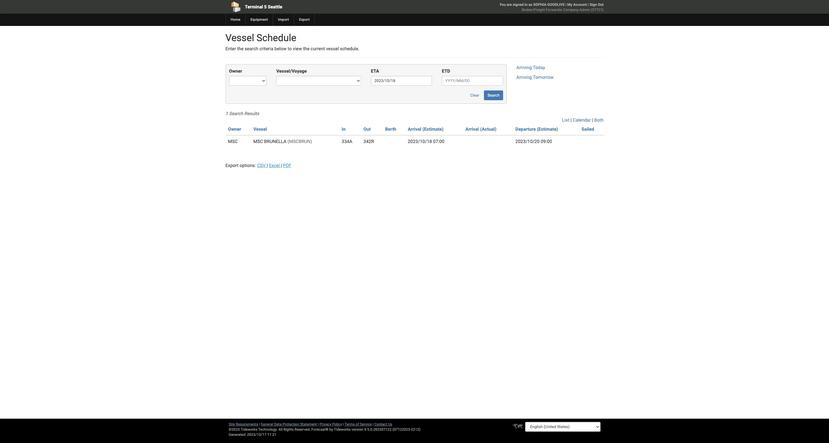 Task type: vqa. For each thing, say whether or not it's contained in the screenshot.
forecast.feedback@tideworks.com link on the left of the page
no



Task type: describe. For each thing, give the bounding box(es) containing it.
| up forecast®
[[318, 423, 319, 427]]

| left both
[[592, 118, 593, 123]]

in
[[342, 127, 346, 132]]

berth
[[385, 127, 397, 132]]

2023/10/18
[[408, 139, 432, 144]]

brunella
[[264, 139, 287, 144]]

enter
[[226, 46, 236, 51]]

technology.
[[258, 428, 278, 432]]

sailed
[[582, 127, 595, 132]]

to
[[288, 46, 292, 51]]

| up tideworks on the left
[[343, 423, 344, 427]]

ETA text field
[[371, 76, 432, 86]]

(actual)
[[480, 127, 497, 132]]

service
[[360, 423, 372, 427]]

ETD text field
[[442, 76, 503, 86]]

pdf
[[283, 163, 292, 168]]

2212)
[[411, 428, 421, 432]]

equipment link
[[245, 14, 273, 26]]

excel
[[269, 163, 280, 168]]

(estimate) for arrival (estimate)
[[423, 127, 444, 132]]

eta
[[371, 69, 379, 74]]

below
[[275, 46, 287, 51]]

pdf link
[[283, 163, 292, 168]]

requirements
[[236, 423, 258, 427]]

(estimate) for departure (estimate)
[[537, 127, 558, 132]]

view
[[293, 46, 302, 51]]

you
[[500, 3, 506, 7]]

arriving tomorrow link
[[517, 75, 554, 80]]

all
[[279, 428, 283, 432]]

msc for msc
[[228, 139, 238, 144]]

site requirements | general data protection statement | privacy policy | terms of service | contact us ©2023 tideworks technology. all rights reserved. forecast® by tideworks version 9.5.0.202307122 (07122023-2212) generated: 2023/10/17 11:21
[[229, 423, 421, 438]]

terminal 5 seattle link
[[226, 0, 378, 14]]

site
[[229, 423, 235, 427]]

sign
[[590, 3, 597, 7]]

1 vertical spatial owner
[[228, 127, 241, 132]]

out link
[[364, 127, 371, 132]]

schedule.
[[340, 46, 360, 51]]

arrival (actual) link
[[466, 127, 497, 132]]

1
[[226, 111, 228, 116]]

general data protection statement link
[[261, 423, 317, 427]]

arriving for arriving tomorrow
[[517, 75, 532, 80]]

search inside button
[[488, 93, 500, 98]]

seattle
[[268, 4, 282, 9]]

home
[[231, 18, 241, 22]]

csv
[[257, 163, 266, 168]]

11:21
[[267, 433, 277, 438]]

reserved.
[[295, 428, 311, 432]]

(07122023-
[[393, 428, 411, 432]]

of
[[356, 423, 359, 427]]

forecast®
[[312, 428, 329, 432]]

2023/10/18 07:00
[[408, 139, 445, 144]]

0 vertical spatial owner
[[229, 69, 242, 74]]

9.5.0.202307122
[[364, 428, 392, 432]]

2023/10/20 09:00
[[516, 139, 552, 144]]

2 the from the left
[[303, 46, 310, 51]]

clear
[[471, 93, 480, 98]]

in link
[[342, 127, 346, 132]]

search inside 1 search results list | calendar | both
[[229, 111, 243, 116]]

my
[[568, 3, 573, 7]]

terms of service link
[[345, 423, 372, 427]]

csv link
[[257, 163, 267, 168]]

msc for msc brunella (mscbrun)
[[254, 139, 263, 144]]

my account link
[[568, 3, 587, 7]]

out inside you are signed in as sophia goodlive | my account | sign out broker/freight forwarder company admin (57721)
[[598, 3, 604, 7]]

vessel for vessel
[[254, 127, 267, 132]]

excel link
[[269, 163, 281, 168]]

berth link
[[385, 127, 397, 132]]

schedule
[[257, 32, 297, 44]]

you are signed in as sophia goodlive | my account | sign out broker/freight forwarder company admin (57721)
[[500, 3, 604, 12]]

5
[[264, 4, 267, 9]]

options:
[[240, 163, 256, 168]]

list
[[562, 118, 570, 123]]

data
[[274, 423, 282, 427]]

1 vertical spatial out
[[364, 127, 371, 132]]

goodlive
[[548, 3, 565, 7]]

| left general
[[259, 423, 260, 427]]

arriving tomorrow
[[517, 75, 554, 80]]



Task type: locate. For each thing, give the bounding box(es) containing it.
(estimate) up 07:00
[[423, 127, 444, 132]]

broker/freight
[[522, 8, 545, 12]]

site requirements link
[[229, 423, 258, 427]]

0 horizontal spatial search
[[229, 111, 243, 116]]

departure
[[516, 127, 536, 132]]

vessel inside "vessel schedule enter the search criteria below to view the current vessel schedule."
[[226, 32, 254, 44]]

0 horizontal spatial export
[[226, 163, 239, 168]]

by
[[330, 428, 333, 432]]

arriving for arriving today
[[517, 65, 532, 70]]

contact us link
[[375, 423, 393, 427]]

as
[[529, 3, 533, 7]]

arriving down arriving today
[[517, 75, 532, 80]]

arrival (estimate)
[[408, 127, 444, 132]]

are
[[507, 3, 512, 7]]

arriving up 'arriving tomorrow'
[[517, 65, 532, 70]]

out up '342r'
[[364, 127, 371, 132]]

owner
[[229, 69, 242, 74], [228, 127, 241, 132]]

vessel link
[[254, 127, 267, 132]]

1 (estimate) from the left
[[423, 127, 444, 132]]

import link
[[273, 14, 294, 26]]

rights
[[284, 428, 294, 432]]

vessel
[[326, 46, 339, 51]]

1 arrival from the left
[[408, 127, 422, 132]]

©2023 tideworks
[[229, 428, 258, 432]]

the right the view
[[303, 46, 310, 51]]

2 arrival from the left
[[466, 127, 479, 132]]

search right clear button
[[488, 93, 500, 98]]

0 vertical spatial vessel
[[226, 32, 254, 44]]

owner down enter
[[229, 69, 242, 74]]

export for export
[[299, 18, 310, 22]]

both
[[595, 118, 604, 123]]

07:00
[[433, 139, 445, 144]]

sailed link
[[582, 127, 595, 132]]

1 horizontal spatial arrival
[[466, 127, 479, 132]]

general
[[261, 423, 273, 427]]

(estimate) up 09:00
[[537, 127, 558, 132]]

vessel down results
[[254, 127, 267, 132]]

2023/10/20
[[516, 139, 540, 144]]

vessel for vessel schedule enter the search criteria below to view the current vessel schedule.
[[226, 32, 254, 44]]

1 search results list | calendar | both
[[226, 111, 604, 123]]

1 msc from the left
[[228, 139, 238, 144]]

terms
[[345, 423, 355, 427]]

1 horizontal spatial export
[[299, 18, 310, 22]]

sophia
[[534, 3, 547, 7]]

| right list
[[571, 118, 572, 123]]

account
[[574, 3, 587, 7]]

results
[[244, 111, 259, 116]]

export left options:
[[226, 163, 239, 168]]

the
[[237, 46, 244, 51], [303, 46, 310, 51]]

arriving
[[517, 65, 532, 70], [517, 75, 532, 80]]

contact
[[375, 423, 387, 427]]

| up "9.5.0.202307122"
[[373, 423, 374, 427]]

2 arriving from the top
[[517, 75, 532, 80]]

0 vertical spatial search
[[488, 93, 500, 98]]

terminal 5 seattle
[[245, 4, 282, 9]]

export link
[[294, 14, 315, 26]]

2 (estimate) from the left
[[537, 127, 558, 132]]

arrival left (actual)
[[466, 127, 479, 132]]

1 horizontal spatial (estimate)
[[537, 127, 558, 132]]

1 vertical spatial search
[[229, 111, 243, 116]]

| right 'csv'
[[267, 163, 268, 168]]

departure (estimate) link
[[516, 127, 558, 132]]

0 vertical spatial out
[[598, 3, 604, 7]]

vessel schedule enter the search criteria below to view the current vessel schedule.
[[226, 32, 360, 51]]

msc brunella (mscbrun)
[[254, 139, 312, 144]]

signed
[[513, 3, 524, 7]]

calendar
[[573, 118, 591, 123]]

tomorrow
[[533, 75, 554, 80]]

arrival for arrival (estimate)
[[408, 127, 422, 132]]

1 horizontal spatial the
[[303, 46, 310, 51]]

owner link
[[228, 127, 241, 132]]

departure (estimate)
[[516, 127, 558, 132]]

msc
[[228, 139, 238, 144], [254, 139, 263, 144]]

vessel/voyage
[[276, 69, 307, 74]]

09:00
[[541, 139, 552, 144]]

statement
[[300, 423, 317, 427]]

0 vertical spatial export
[[299, 18, 310, 22]]

arriving today
[[517, 65, 545, 70]]

privacy
[[320, 423, 332, 427]]

| left sign in the top right of the page
[[588, 3, 589, 7]]

version
[[352, 428, 364, 432]]

both link
[[595, 118, 604, 123]]

export inside "link"
[[299, 18, 310, 22]]

| left pdf link
[[281, 163, 282, 168]]

| left my
[[566, 3, 567, 7]]

forwarder
[[546, 8, 563, 12]]

arrival
[[408, 127, 422, 132], [466, 127, 479, 132]]

export options: csv | excel | pdf
[[226, 163, 292, 168]]

search
[[245, 46, 258, 51]]

current
[[311, 46, 325, 51]]

list link
[[562, 118, 570, 123]]

the right enter
[[237, 46, 244, 51]]

(57721)
[[591, 8, 604, 12]]

company
[[564, 8, 579, 12]]

1 horizontal spatial out
[[598, 3, 604, 7]]

in
[[525, 3, 528, 7]]

1 horizontal spatial msc
[[254, 139, 263, 144]]

home link
[[226, 14, 245, 26]]

1 horizontal spatial search
[[488, 93, 500, 98]]

0 horizontal spatial out
[[364, 127, 371, 132]]

policy
[[332, 423, 342, 427]]

import
[[278, 18, 289, 22]]

privacy policy link
[[320, 423, 342, 427]]

1 vertical spatial vessel
[[254, 127, 267, 132]]

out
[[598, 3, 604, 7], [364, 127, 371, 132]]

vessel
[[226, 32, 254, 44], [254, 127, 267, 132]]

msc down owner 'link'
[[228, 139, 238, 144]]

342r
[[364, 139, 374, 144]]

334a
[[342, 139, 353, 144]]

1 vertical spatial export
[[226, 163, 239, 168]]

arrival down 1 search results list | calendar | both
[[408, 127, 422, 132]]

arrival (estimate) link
[[408, 127, 444, 132]]

equipment
[[251, 18, 268, 22]]

generated:
[[229, 433, 246, 438]]

clear button
[[467, 91, 483, 100]]

arrival for arrival (actual)
[[466, 127, 479, 132]]

0 horizontal spatial arrival
[[408, 127, 422, 132]]

vessel up enter
[[226, 32, 254, 44]]

0 horizontal spatial (estimate)
[[423, 127, 444, 132]]

2 msc from the left
[[254, 139, 263, 144]]

0 horizontal spatial msc
[[228, 139, 238, 144]]

1 vertical spatial arriving
[[517, 75, 532, 80]]

msc down vessel link
[[254, 139, 263, 144]]

export down terminal 5 seattle link
[[299, 18, 310, 22]]

export for export options: csv | excel | pdf
[[226, 163, 239, 168]]

0 vertical spatial arriving
[[517, 65, 532, 70]]

2023/10/17
[[247, 433, 267, 438]]

etd
[[442, 69, 450, 74]]

search right 1
[[229, 111, 243, 116]]

1 the from the left
[[237, 46, 244, 51]]

terminal
[[245, 4, 263, 9]]

0 horizontal spatial the
[[237, 46, 244, 51]]

calendar link
[[573, 118, 591, 123]]

admin
[[580, 8, 590, 12]]

search button
[[484, 91, 503, 100]]

today
[[533, 65, 545, 70]]

1 arriving from the top
[[517, 65, 532, 70]]

owner left vessel link
[[228, 127, 241, 132]]

out up (57721) at the top right of page
[[598, 3, 604, 7]]



